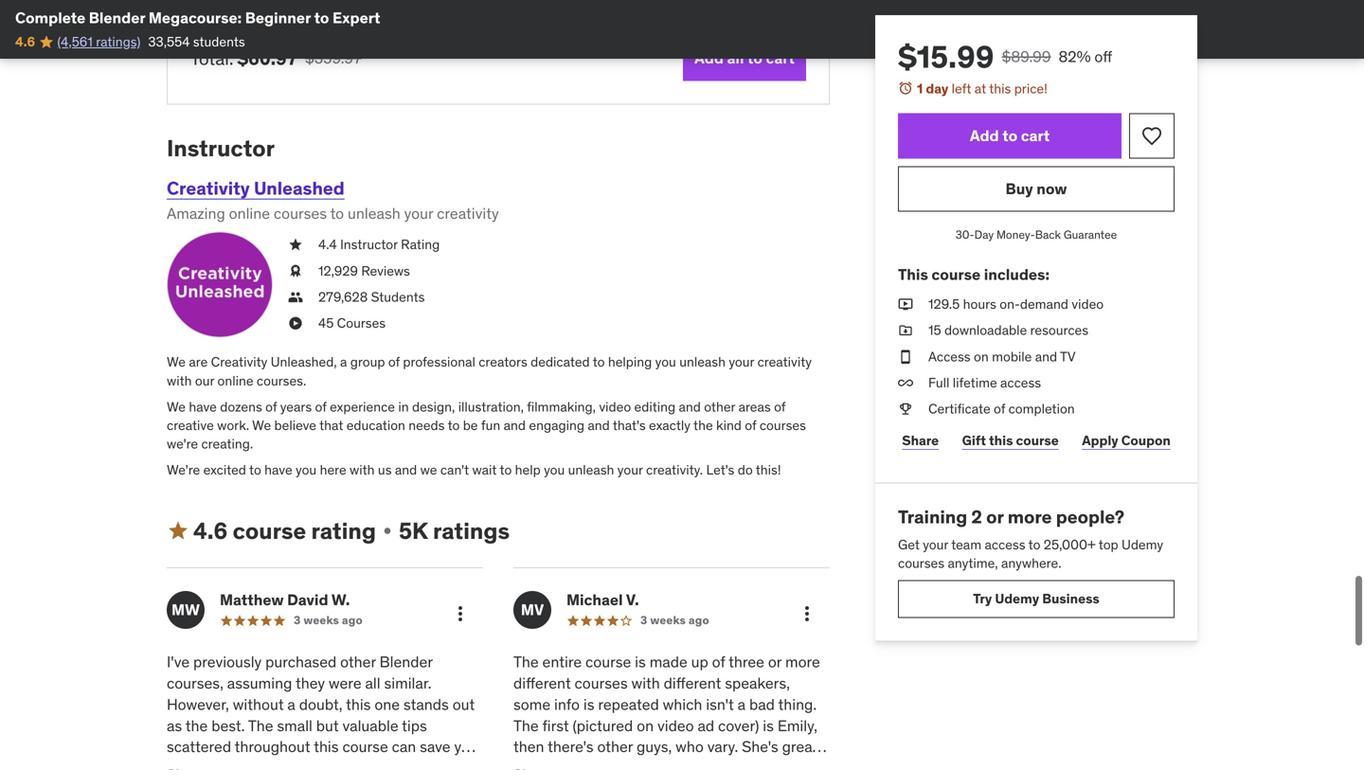 Task type: describe. For each thing, give the bounding box(es) containing it.
2 vertical spatial is
[[763, 716, 774, 736]]

2 horizontal spatial unleash
[[680, 354, 726, 371]]

(4,561 ratings)
[[57, 33, 141, 50]]

one
[[375, 695, 400, 715]]

left
[[952, 80, 972, 97]]

this up 'laughed'
[[314, 738, 339, 757]]

first
[[543, 716, 569, 736]]

who
[[676, 738, 704, 757]]

of down full lifetime access at the right of page
[[994, 400, 1006, 417]]

3 weeks ago for v.
[[641, 613, 710, 628]]

expert
[[333, 8, 380, 27]]

creativity.
[[646, 462, 703, 479]]

you left the 'here'
[[296, 462, 317, 479]]

0 vertical spatial have
[[189, 398, 217, 416]]

total: $60.97 $359.97
[[191, 47, 362, 70]]

to inside creativity unleashed amazing online courses to unleash your creativity
[[330, 204, 344, 223]]

day
[[975, 228, 994, 242]]

creativity inside creativity unleashed amazing online courses to unleash your creativity
[[437, 204, 499, 223]]

xsmall image for 12,929
[[288, 262, 303, 280]]

of up that
[[315, 398, 327, 416]]

however,
[[167, 695, 229, 715]]

15
[[929, 322, 942, 339]]

fun
[[481, 417, 501, 434]]

the inside the i've previously purchased other blender courses, assuming they were all similar. however, without a doubt, this one stands out as the best. the small but valuable tips scattered throughout this course can save you countless hours. i laughed out loud whe
[[248, 716, 273, 736]]

other inside the i've previously purchased other blender courses, assuming they were all similar. however, without a doubt, this one stands out as the best. the small but valuable tips scattered throughout this course can save you countless hours. i laughed out loud whe
[[340, 653, 376, 672]]

2 different from the left
[[664, 674, 722, 693]]

complete blender megacourse: beginner to expert
[[15, 8, 380, 27]]

add for add to cart
[[970, 126, 1000, 145]]

certificate of completion
[[929, 400, 1075, 417]]

emily,
[[778, 716, 818, 736]]

xsmall image for access
[[898, 348, 914, 366]]

other inside "we are creativity unleashed, a group of professional creators dedicated to helping you unleash your creativity with our online courses. we have dozens of years of experience in design, illustration, filmmaking, video editing and other areas of creative work. we believe that education needs to be fun and engaging and that's exactly the kind of courses we're creating. we're excited to have you here with us and we can't wait to help you unleash your creativity. let's do this!"
[[704, 398, 736, 416]]

15 downloadable resources
[[929, 322, 1089, 339]]

thing.
[[779, 695, 817, 715]]

total:
[[191, 47, 234, 70]]

help
[[515, 462, 541, 479]]

mobile
[[992, 348, 1032, 365]]

creativity inside "we are creativity unleashed, a group of professional creators dedicated to helping you unleash your creativity with our online courses. we have dozens of years of experience in design, illustration, filmmaking, video editing and other areas of creative work. we believe that education needs to be fun and engaging and that's exactly the kind of courses we're creating. we're excited to have you here with us and we can't wait to help you unleash your creativity. let's do this!"
[[758, 354, 812, 371]]

and up exactly
[[679, 398, 701, 416]]

as
[[167, 716, 182, 736]]

4.6 course rating
[[193, 517, 376, 545]]

the up then
[[514, 716, 539, 736]]

top
[[1099, 536, 1119, 553]]

video inside "we are creativity unleashed, a group of professional creators dedicated to helping you unleash your creativity with our online courses. we have dozens of years of experience in design, illustration, filmmaking, video editing and other areas of creative work. we believe that education needs to be fun and engaging and that's exactly the kind of courses we're creating. we're excited to have you here with us and we can't wait to help you unleash your creativity. let's do this!"
[[599, 398, 631, 416]]

this
[[898, 265, 929, 284]]

ago for made
[[689, 613, 710, 628]]

of right the group
[[388, 354, 400, 371]]

needs
[[409, 417, 445, 434]]

this right at
[[990, 80, 1012, 97]]

guys,
[[637, 738, 672, 757]]

or inside the entire course is made up of three or more different courses with different speakers, some info is repeated which isn't a bad thing. the first (pictured on video ad cover) is emily, then there's other guys, who vary.  she's great, you could loose the rest id still buy it, kind
[[768, 653, 782, 672]]

more inside the entire course is made up of three or more different courses with different speakers, some info is repeated which isn't a bad thing. the first (pictured on video ad cover) is emily, then there's other guys, who vary.  she's great, you could loose the rest id still buy it, kind
[[786, 653, 821, 672]]

unleash inside creativity unleashed amazing online courses to unleash your creativity
[[348, 204, 401, 223]]

your left creativity. on the bottom
[[618, 462, 643, 479]]

areas
[[739, 398, 771, 416]]

add for add all to cart
[[695, 48, 724, 68]]

25,000+
[[1044, 536, 1096, 553]]

and right fun
[[504, 417, 526, 434]]

blender inside the i've previously purchased other blender courses, assuming they were all similar. however, without a doubt, this one stands out as the best. the small but valuable tips scattered throughout this course can save you countless hours. i laughed out loud whe
[[380, 653, 433, 672]]

the inside the i've previously purchased other blender courses, assuming they were all similar. however, without a doubt, this one stands out as the best. the small but valuable tips scattered throughout this course can save you countless hours. i laughed out loud whe
[[186, 716, 208, 736]]

xsmall image for 4.4
[[288, 236, 303, 254]]

$359.97
[[305, 49, 362, 68]]

0 vertical spatial instructor
[[167, 134, 275, 163]]

4.6 for 4.6
[[15, 33, 35, 50]]

your inside the 'training 2 or more people? get your team access to 25,000+ top udemy courses anytime, anywhere.'
[[923, 536, 949, 553]]

which
[[663, 695, 703, 715]]

and left tv
[[1036, 348, 1058, 365]]

assuming
[[227, 674, 292, 693]]

throughout
[[235, 738, 311, 757]]

1 vertical spatial is
[[584, 695, 595, 715]]

hours.
[[236, 759, 278, 771]]

tv
[[1061, 348, 1076, 365]]

1 vertical spatial out
[[347, 759, 370, 771]]

access on mobile and tv
[[929, 348, 1076, 365]]

rating
[[311, 517, 376, 545]]

full
[[929, 374, 950, 391]]

they
[[296, 674, 325, 693]]

3 weeks ago for david
[[294, 613, 363, 628]]

exactly
[[649, 417, 691, 434]]

of right areas
[[774, 398, 786, 416]]

creativity inside creativity unleashed amazing online courses to unleash your creativity
[[167, 177, 250, 200]]

that
[[320, 417, 343, 434]]

33,554 students
[[148, 33, 245, 50]]

this up valuable
[[346, 695, 371, 715]]

but
[[316, 716, 339, 736]]

online inside "we are creativity unleashed, a group of professional creators dedicated to helping you unleash your creativity with our online courses. we have dozens of years of experience in design, illustration, filmmaking, video editing and other areas of creative work. we believe that education needs to be fun and engaging and that's exactly the kind of courses we're creating. we're excited to have you here with us and we can't wait to help you unleash your creativity. let's do this!"
[[218, 372, 254, 389]]

creativity inside "we are creativity unleashed, a group of professional creators dedicated to helping you unleash your creativity with our online courses. we have dozens of years of experience in design, illustration, filmmaking, video editing and other areas of creative work. we believe that education needs to be fun and engaging and that's exactly the kind of courses we're creating. we're excited to have you here with us and we can't wait to help you unleash your creativity. let's do this!"
[[211, 354, 268, 371]]

buy
[[721, 759, 746, 771]]

online inside creativity unleashed amazing online courses to unleash your creativity
[[229, 204, 270, 223]]

editing
[[635, 398, 676, 416]]

matthew
[[220, 591, 284, 610]]

valuable
[[343, 716, 399, 736]]

wishlist image
[[1141, 125, 1164, 147]]

there's
[[548, 738, 594, 757]]

xsmall image for 45
[[288, 314, 303, 333]]

additional actions for review by michael v. image
[[796, 603, 819, 626]]

on-
[[1000, 296, 1021, 313]]

1
[[917, 80, 923, 97]]

apply coupon button
[[1079, 422, 1175, 460]]

some
[[514, 695, 551, 715]]

now
[[1037, 179, 1068, 199]]

let's
[[707, 462, 735, 479]]

additional actions for review by matthew david w. image
[[449, 603, 472, 626]]

0 vertical spatial access
[[1001, 374, 1042, 391]]

scattered
[[167, 738, 231, 757]]

here
[[320, 462, 347, 479]]

do
[[738, 462, 753, 479]]

this right gift
[[989, 432, 1014, 449]]

reviews
[[361, 262, 410, 279]]

30-day money-back guarantee
[[956, 228, 1118, 242]]

on inside the entire course is made up of three or more different courses with different speakers, some info is repeated which isn't a bad thing. the first (pictured on video ad cover) is emily, then there's other guys, who vary.  she's great, you could loose the rest id still buy it, kind
[[637, 716, 654, 736]]

best.
[[212, 716, 245, 736]]

bad
[[750, 695, 775, 715]]

can't
[[441, 462, 469, 479]]

day
[[926, 80, 949, 97]]

the entire course is made up of three or more different courses with different speakers, some info is repeated which isn't a bad thing. the first (pictured on video ad cover) is emily, then there's other guys, who vary.  she's great, you could loose the rest id still buy it, kind
[[514, 653, 829, 771]]

and left that's
[[588, 417, 610, 434]]

1 horizontal spatial unleash
[[568, 462, 615, 479]]

cart inside "add all to cart" button
[[766, 48, 795, 68]]

1 vertical spatial with
[[350, 462, 375, 479]]

1 vertical spatial instructor
[[340, 236, 398, 253]]

off
[[1095, 47, 1113, 66]]

hours
[[964, 296, 997, 313]]

training
[[898, 506, 968, 528]]

5k ratings
[[399, 517, 510, 545]]

you inside the i've previously purchased other blender courses, assuming they were all similar. however, without a doubt, this one stands out as the best. the small but valuable tips scattered throughout this course can save you countless hours. i laughed out loud whe
[[454, 738, 478, 757]]

279,628
[[318, 289, 368, 306]]

unleashed
[[254, 177, 345, 200]]

$89.99
[[1002, 47, 1052, 66]]

business
[[1043, 591, 1100, 608]]

us
[[378, 462, 392, 479]]

xsmall image for 279,628
[[288, 288, 303, 307]]

downloadable
[[945, 322, 1028, 339]]

courses inside creativity unleashed amazing online courses to unleash your creativity
[[274, 204, 327, 223]]

that's
[[613, 417, 646, 434]]

courses inside the 'training 2 or more people? get your team access to 25,000+ top udemy courses anytime, anywhere.'
[[898, 555, 945, 572]]

get
[[898, 536, 920, 553]]

great,
[[782, 738, 822, 757]]

courses inside the entire course is made up of three or more different courses with different speakers, some info is repeated which isn't a bad thing. the first (pictured on video ad cover) is emily, then there's other guys, who vary.  she's great, you could loose the rest id still buy it, kind
[[575, 674, 628, 693]]

1 day left at this price!
[[917, 80, 1048, 97]]

money-
[[997, 228, 1036, 242]]

course up 129.5
[[932, 265, 981, 284]]

doubt,
[[299, 695, 343, 715]]

resources
[[1031, 322, 1089, 339]]

the inside the entire course is made up of three or more different courses with different speakers, some info is repeated which isn't a bad thing. the first (pictured on video ad cover) is emily, then there's other guys, who vary.  she's great, you could loose the rest id still buy it, kind
[[622, 759, 644, 771]]

courses.
[[257, 372, 306, 389]]

your up areas
[[729, 354, 755, 371]]

30-
[[956, 228, 975, 242]]

2 horizontal spatial video
[[1072, 296, 1104, 313]]



Task type: vqa. For each thing, say whether or not it's contained in the screenshot.
Keyboard
no



Task type: locate. For each thing, give the bounding box(es) containing it.
we're
[[167, 436, 198, 453]]

certificate
[[929, 400, 991, 417]]

complete
[[15, 8, 86, 27]]

access
[[1001, 374, 1042, 391], [985, 536, 1026, 553]]

1 horizontal spatial 4.6
[[193, 517, 228, 545]]

years
[[280, 398, 312, 416]]

we left are
[[167, 354, 186, 371]]

1 weeks from the left
[[304, 613, 339, 628]]

xsmall image left 45
[[288, 314, 303, 333]]

you inside the entire course is made up of three or more different courses with different speakers, some info is repeated which isn't a bad thing. the first (pictured on video ad cover) is emily, then there's other guys, who vary.  she's great, you could loose the rest id still buy it, kind
[[514, 759, 538, 771]]

3 for v.
[[641, 613, 648, 628]]

rating
[[401, 236, 440, 253]]

your
[[404, 204, 433, 223], [729, 354, 755, 371], [618, 462, 643, 479], [923, 536, 949, 553]]

a inside "we are creativity unleashed, a group of professional creators dedicated to helping you unleash your creativity with our online courses. we have dozens of years of experience in design, illustration, filmmaking, video editing and other areas of creative work. we believe that education needs to be fun and engaging and that's exactly the kind of courses we're creating. we're excited to have you here with us and we can't wait to help you unleash your creativity. let's do this!"
[[340, 354, 347, 371]]

0 vertical spatial out
[[453, 695, 475, 715]]

unleash up kind
[[680, 354, 726, 371]]

mw
[[172, 600, 200, 620]]

out right stands
[[453, 695, 475, 715]]

this
[[990, 80, 1012, 97], [989, 432, 1014, 449], [346, 695, 371, 715], [314, 738, 339, 757]]

creativity up areas
[[758, 354, 812, 371]]

1 vertical spatial all
[[365, 674, 381, 693]]

instructor up 12,929 reviews
[[340, 236, 398, 253]]

1 horizontal spatial weeks
[[650, 613, 686, 628]]

more inside the 'training 2 or more people? get your team access to 25,000+ top udemy courses anytime, anywhere.'
[[1008, 506, 1053, 528]]

course down valuable
[[343, 738, 388, 757]]

this!
[[756, 462, 782, 479]]

i
[[281, 759, 285, 771]]

on up guys,
[[637, 716, 654, 736]]

courses down unleashed
[[274, 204, 327, 223]]

1 vertical spatial or
[[768, 653, 782, 672]]

course inside the entire course is made up of three or more different courses with different speakers, some info is repeated which isn't a bad thing. the first (pictured on video ad cover) is emily, then there's other guys, who vary.  she's great, you could loose the rest id still buy it, kind
[[586, 653, 632, 672]]

0 vertical spatial cart
[[766, 48, 795, 68]]

1 vertical spatial add
[[970, 126, 1000, 145]]

2 vertical spatial other
[[598, 738, 633, 757]]

unleashed,
[[271, 354, 337, 371]]

we
[[167, 354, 186, 371], [167, 398, 186, 416], [252, 417, 271, 434]]

excited
[[203, 462, 246, 479]]

we're
[[167, 462, 200, 479]]

to
[[314, 8, 329, 27], [748, 48, 763, 68], [1003, 126, 1018, 145], [330, 204, 344, 223], [593, 354, 605, 371], [448, 417, 460, 434], [249, 462, 261, 479], [500, 462, 512, 479], [1029, 536, 1041, 553]]

0 vertical spatial all
[[727, 48, 744, 68]]

ago up up on the right of the page
[[689, 613, 710, 628]]

is down bad
[[763, 716, 774, 736]]

creativity unleashed link
[[167, 177, 345, 200]]

xsmall image for 15
[[898, 321, 914, 340]]

xsmall image
[[288, 262, 303, 280], [898, 295, 914, 314], [898, 374, 914, 392], [898, 400, 914, 418], [380, 524, 395, 539]]

0 horizontal spatial or
[[768, 653, 782, 672]]

believe
[[274, 417, 317, 434]]

creativity up our
[[211, 354, 268, 371]]

xsmall image up the share
[[898, 400, 914, 418]]

wait
[[472, 462, 497, 479]]

a left the group
[[340, 354, 347, 371]]

i've previously purchased other blender courses, assuming they were all similar. however, without a doubt, this one stands out as the best. the small but valuable tips scattered throughout this course can save you countless hours. i laughed out loud whe
[[167, 653, 478, 771]]

1 vertical spatial video
[[599, 398, 631, 416]]

on up full lifetime access at the right of page
[[974, 348, 989, 365]]

courses up repeated
[[575, 674, 628, 693]]

0 horizontal spatial 3
[[294, 613, 301, 628]]

online
[[229, 204, 270, 223], [218, 372, 254, 389]]

a inside the i've previously purchased other blender courses, assuming they were all similar. however, without a doubt, this one stands out as the best. the small but valuable tips scattered throughout this course can save you countless hours. i laughed out loud whe
[[288, 695, 296, 715]]

1 ago from the left
[[342, 613, 363, 628]]

loud
[[373, 759, 402, 771]]

weeks up made
[[650, 613, 686, 628]]

33,554
[[148, 33, 190, 50]]

1 horizontal spatial udemy
[[1122, 536, 1164, 553]]

work.
[[217, 417, 249, 434]]

1 vertical spatial more
[[786, 653, 821, 672]]

course up matthew david w.
[[233, 517, 306, 545]]

2 horizontal spatial other
[[704, 398, 736, 416]]

you right helping
[[656, 354, 677, 371]]

to inside the 'training 2 or more people? get your team access to 25,000+ top udemy courses anytime, anywhere.'
[[1029, 536, 1041, 553]]

0 horizontal spatial weeks
[[304, 613, 339, 628]]

creativity up rating
[[437, 204, 499, 223]]

team
[[952, 536, 982, 553]]

2 vertical spatial we
[[252, 417, 271, 434]]

creativity unleashed amazing online courses to unleash your creativity
[[167, 177, 499, 223]]

we
[[420, 462, 437, 479]]

weeks down david
[[304, 613, 339, 628]]

access up anywhere.
[[985, 536, 1026, 553]]

1 horizontal spatial or
[[987, 506, 1004, 528]]

2 horizontal spatial is
[[763, 716, 774, 736]]

1 horizontal spatial creativity
[[758, 354, 812, 371]]

includes:
[[984, 265, 1050, 284]]

blender up similar. at the bottom left of the page
[[380, 653, 433, 672]]

3 weeks ago down w.
[[294, 613, 363, 628]]

0 vertical spatial the
[[694, 417, 713, 434]]

video up resources
[[1072, 296, 1104, 313]]

1 vertical spatial udemy
[[996, 591, 1040, 608]]

xsmall image left 279,628
[[288, 288, 303, 307]]

2 3 from the left
[[641, 613, 648, 628]]

the left entire
[[514, 653, 539, 672]]

0 horizontal spatial creativity
[[437, 204, 499, 223]]

the inside "we are creativity unleashed, a group of professional creators dedicated to helping you unleash your creativity with our online courses. we have dozens of years of experience in design, illustration, filmmaking, video editing and other areas of creative work. we believe that education needs to be fun and engaging and that's exactly the kind of courses we're creating. we're excited to have you here with us and we can't wait to help you unleash your creativity. let's do this!"
[[694, 417, 713, 434]]

and right us
[[395, 462, 417, 479]]

then
[[514, 738, 545, 757]]

of down areas
[[745, 417, 757, 434]]

laughed
[[289, 759, 343, 771]]

video inside the entire course is made up of three or more different courses with different speakers, some info is repeated which isn't a bad thing. the first (pictured on video ad cover) is emily, then there's other guys, who vary.  she's great, you could loose the rest id still buy it, kind
[[658, 716, 694, 736]]

0 vertical spatial on
[[974, 348, 989, 365]]

1 vertical spatial creativity
[[758, 354, 812, 371]]

were
[[329, 674, 362, 693]]

creators
[[479, 354, 528, 371]]

0 vertical spatial more
[[1008, 506, 1053, 528]]

course inside the i've previously purchased other blender courses, assuming they were all similar. however, without a doubt, this one stands out as the best. the small but valuable tips scattered throughout this course can save you countless hours. i laughed out loud whe
[[343, 738, 388, 757]]

0 horizontal spatial blender
[[89, 8, 145, 27]]

1 vertical spatial we
[[167, 398, 186, 416]]

previously
[[193, 653, 262, 672]]

course right entire
[[586, 653, 632, 672]]

a inside the entire course is made up of three or more different courses with different speakers, some info is repeated which isn't a bad thing. the first (pictured on video ad cover) is emily, then there's other guys, who vary.  she's great, you could loose the rest id still buy it, kind
[[738, 695, 746, 715]]

1 horizontal spatial other
[[598, 738, 633, 757]]

2 weeks from the left
[[650, 613, 686, 628]]

up
[[692, 653, 709, 672]]

0 vertical spatial we
[[167, 354, 186, 371]]

demand
[[1021, 296, 1069, 313]]

1 vertical spatial 4.6
[[193, 517, 228, 545]]

instructor
[[167, 134, 275, 163], [340, 236, 398, 253]]

all inside the i've previously purchased other blender courses, assuming they were all similar. however, without a doubt, this one stands out as the best. the small but valuable tips scattered throughout this course can save you countless hours. i laughed out loud whe
[[365, 674, 381, 693]]

repeated
[[598, 695, 659, 715]]

12,929 reviews
[[318, 262, 410, 279]]

2 horizontal spatial a
[[738, 695, 746, 715]]

45
[[318, 315, 334, 332]]

your inside creativity unleashed amazing online courses to unleash your creativity
[[404, 204, 433, 223]]

students
[[193, 33, 245, 50]]

1 3 weeks ago from the left
[[294, 613, 363, 628]]

are
[[189, 354, 208, 371]]

coupon
[[1122, 432, 1171, 449]]

0 vertical spatial 4.6
[[15, 33, 35, 50]]

alarm image
[[898, 81, 914, 96]]

2 vertical spatial unleash
[[568, 462, 615, 479]]

1 horizontal spatial cart
[[1021, 126, 1050, 145]]

2 horizontal spatial the
[[694, 417, 713, 434]]

medium image
[[167, 520, 190, 543]]

0 vertical spatial creativity
[[167, 177, 250, 200]]

$15.99 $89.99 82% off
[[898, 38, 1113, 76]]

xsmall image for 129.5
[[898, 295, 914, 314]]

unleash up 4.4 instructor rating at the left top of page
[[348, 204, 401, 223]]

people?
[[1057, 506, 1125, 528]]

xsmall image left 4.4
[[288, 236, 303, 254]]

on
[[974, 348, 989, 365], [637, 716, 654, 736]]

xsmall image for full
[[898, 374, 914, 392]]

0 horizontal spatial different
[[514, 674, 571, 693]]

buy now button
[[898, 166, 1175, 212]]

1 horizontal spatial instructor
[[340, 236, 398, 253]]

0 vertical spatial creativity
[[437, 204, 499, 223]]

1 horizontal spatial a
[[340, 354, 347, 371]]

your right get
[[923, 536, 949, 553]]

xsmall image left 5k
[[380, 524, 395, 539]]

different up some
[[514, 674, 571, 693]]

more up thing.
[[786, 653, 821, 672]]

the
[[694, 417, 713, 434], [186, 716, 208, 736], [622, 759, 644, 771]]

xsmall image down this
[[898, 295, 914, 314]]

this course includes:
[[898, 265, 1050, 284]]

courses inside "we are creativity unleashed, a group of professional creators dedicated to helping you unleash your creativity with our online courses. we have dozens of years of experience in design, illustration, filmmaking, video editing and other areas of creative work. we believe that education needs to be fun and engaging and that's exactly the kind of courses we're creating. we're excited to have you here with us and we can't wait to help you unleash your creativity. let's do this!"
[[760, 417, 806, 434]]

online up dozens at left bottom
[[218, 372, 254, 389]]

creativity unleashed image
[[167, 232, 273, 338]]

courses
[[274, 204, 327, 223], [760, 417, 806, 434], [898, 555, 945, 572], [575, 674, 628, 693]]

1 horizontal spatial different
[[664, 674, 722, 693]]

2 vertical spatial video
[[658, 716, 694, 736]]

0 horizontal spatial is
[[584, 695, 595, 715]]

cart inside add to cart button
[[1021, 126, 1050, 145]]

info
[[554, 695, 580, 715]]

different down up on the right of the page
[[664, 674, 722, 693]]

xsmall image
[[288, 236, 303, 254], [288, 288, 303, 307], [288, 314, 303, 333], [898, 321, 914, 340], [898, 348, 914, 366]]

with up repeated
[[632, 674, 660, 693]]

creativity
[[167, 177, 250, 200], [211, 354, 268, 371]]

access down mobile in the right of the page
[[1001, 374, 1042, 391]]

access
[[929, 348, 971, 365]]

0 horizontal spatial other
[[340, 653, 376, 672]]

0 horizontal spatial with
[[167, 372, 192, 389]]

0 horizontal spatial instructor
[[167, 134, 275, 163]]

creative
[[167, 417, 214, 434]]

the down however,
[[186, 716, 208, 736]]

0 vertical spatial other
[[704, 398, 736, 416]]

1 3 from the left
[[294, 613, 301, 628]]

2 vertical spatial with
[[632, 674, 660, 693]]

0 horizontal spatial a
[[288, 695, 296, 715]]

xsmall image for certificate
[[898, 400, 914, 418]]

unleash down engaging
[[568, 462, 615, 479]]

0 vertical spatial video
[[1072, 296, 1104, 313]]

of right up on the right of the page
[[712, 653, 726, 672]]

you right save
[[454, 738, 478, 757]]

have up creative
[[189, 398, 217, 416]]

1 horizontal spatial 3 weeks ago
[[641, 613, 710, 628]]

add to cart
[[970, 126, 1050, 145]]

loose
[[582, 759, 619, 771]]

ago for blender
[[342, 613, 363, 628]]

0 horizontal spatial udemy
[[996, 591, 1040, 608]]

group
[[350, 354, 385, 371]]

a up small
[[288, 695, 296, 715]]

2 ago from the left
[[689, 613, 710, 628]]

0 horizontal spatial more
[[786, 653, 821, 672]]

1 different from the left
[[514, 674, 571, 693]]

the left kind
[[694, 417, 713, 434]]

three
[[729, 653, 765, 672]]

0 horizontal spatial cart
[[766, 48, 795, 68]]

creativity up amazing
[[167, 177, 250, 200]]

i've
[[167, 653, 190, 672]]

instructor up creativity unleashed link
[[167, 134, 275, 163]]

0 horizontal spatial 4.6
[[15, 33, 35, 50]]

1 vertical spatial unleash
[[680, 354, 726, 371]]

course down completion
[[1017, 432, 1059, 449]]

1 vertical spatial online
[[218, 372, 254, 389]]

video up that's
[[599, 398, 631, 416]]

1 horizontal spatial all
[[727, 48, 744, 68]]

weeks for david
[[304, 613, 339, 628]]

tips
[[402, 716, 427, 736]]

1 horizontal spatial with
[[350, 462, 375, 479]]

0 horizontal spatial on
[[637, 716, 654, 736]]

out left loud
[[347, 759, 370, 771]]

1 horizontal spatial is
[[635, 653, 646, 672]]

buy now
[[1006, 179, 1068, 199]]

creating.
[[201, 436, 253, 453]]

xsmall image left full
[[898, 374, 914, 392]]

udemy right top
[[1122, 536, 1164, 553]]

other
[[704, 398, 736, 416], [340, 653, 376, 672], [598, 738, 633, 757]]

more up anywhere.
[[1008, 506, 1053, 528]]

1 horizontal spatial add
[[970, 126, 1000, 145]]

or inside the 'training 2 or more people? get your team access to 25,000+ top udemy courses anytime, anywhere.'
[[987, 506, 1004, 528]]

add all to cart button
[[683, 36, 807, 81]]

gift this course link
[[959, 422, 1063, 460]]

1 horizontal spatial out
[[453, 695, 475, 715]]

ago
[[342, 613, 363, 628], [689, 613, 710, 628]]

3 weeks ago up made
[[641, 613, 710, 628]]

other up kind
[[704, 398, 736, 416]]

with inside the entire course is made up of three or more different courses with different speakers, some info is repeated which isn't a bad thing. the first (pictured on video ad cover) is emily, then there's other guys, who vary.  she's great, you could loose the rest id still buy it, kind
[[632, 674, 660, 693]]

other up loose
[[598, 738, 633, 757]]

a
[[340, 354, 347, 371], [288, 695, 296, 715], [738, 695, 746, 715]]

1 horizontal spatial more
[[1008, 506, 1053, 528]]

0 vertical spatial add
[[695, 48, 724, 68]]

share
[[903, 432, 939, 449]]

3 for david
[[294, 613, 301, 628]]

1 horizontal spatial ago
[[689, 613, 710, 628]]

amazing
[[167, 204, 225, 223]]

0 vertical spatial udemy
[[1122, 536, 1164, 553]]

buy
[[1006, 179, 1034, 199]]

1 vertical spatial creativity
[[211, 354, 268, 371]]

try udemy business link
[[898, 581, 1175, 618]]

0 horizontal spatial have
[[189, 398, 217, 416]]

access inside the 'training 2 or more people? get your team access to 25,000+ top udemy courses anytime, anywhere.'
[[985, 536, 1026, 553]]

xsmall image left 15
[[898, 321, 914, 340]]

of inside the entire course is made up of three or more different courses with different speakers, some info is repeated which isn't a bad thing. the first (pictured on video ad cover) is emily, then there's other guys, who vary.  she's great, you could loose the rest id still buy it, kind
[[712, 653, 726, 672]]

1 vertical spatial other
[[340, 653, 376, 672]]

1 vertical spatial have
[[265, 462, 293, 479]]

we up creative
[[167, 398, 186, 416]]

add all to cart
[[695, 48, 795, 68]]

0 horizontal spatial ago
[[342, 613, 363, 628]]

of left "years"
[[266, 398, 277, 416]]

more
[[1008, 506, 1053, 528], [786, 653, 821, 672]]

rest
[[648, 759, 674, 771]]

1 vertical spatial the
[[186, 716, 208, 736]]

other inside the entire course is made up of three or more different courses with different speakers, some info is repeated which isn't a bad thing. the first (pictured on video ad cover) is emily, then there's other guys, who vary.  she's great, you could loose the rest id still buy it, kind
[[598, 738, 633, 757]]

or right 2 at the bottom of page
[[987, 506, 1004, 528]]

4.6 down complete
[[15, 33, 35, 50]]

0 vertical spatial blender
[[89, 8, 145, 27]]

1 horizontal spatial have
[[265, 462, 293, 479]]

0 horizontal spatial video
[[599, 398, 631, 416]]

(4,561
[[57, 33, 93, 50]]

udemy inside the 'training 2 or more people? get your team access to 25,000+ top udemy courses anytime, anywhere.'
[[1122, 536, 1164, 553]]

apply
[[1083, 432, 1119, 449]]

xsmall image left the access at top
[[898, 348, 914, 366]]

4.4 instructor rating
[[318, 236, 440, 253]]

you right help
[[544, 462, 565, 479]]

all inside "add all to cart" button
[[727, 48, 744, 68]]

0 horizontal spatial add
[[695, 48, 724, 68]]

guarantee
[[1064, 228, 1118, 242]]

4.6 for 4.6 course rating
[[193, 517, 228, 545]]

she's
[[742, 738, 779, 757]]

0 vertical spatial online
[[229, 204, 270, 223]]

1 horizontal spatial the
[[622, 759, 644, 771]]

you
[[656, 354, 677, 371], [296, 462, 317, 479], [544, 462, 565, 479], [454, 738, 478, 757], [514, 759, 538, 771]]

1 horizontal spatial video
[[658, 716, 694, 736]]

mv
[[521, 600, 544, 620]]

1 vertical spatial cart
[[1021, 126, 1050, 145]]

3
[[294, 613, 301, 628], [641, 613, 648, 628]]

with left our
[[167, 372, 192, 389]]

courses down get
[[898, 555, 945, 572]]

is right "info"
[[584, 695, 595, 715]]

0 horizontal spatial all
[[365, 674, 381, 693]]

udemy right the try
[[996, 591, 1040, 608]]

2 vertical spatial the
[[622, 759, 644, 771]]

0 vertical spatial with
[[167, 372, 192, 389]]

courses down areas
[[760, 417, 806, 434]]

1 horizontal spatial blender
[[380, 653, 433, 672]]

you down then
[[514, 759, 538, 771]]

the down guys,
[[622, 759, 644, 771]]

the down without
[[248, 716, 273, 736]]

without
[[233, 695, 284, 715]]

education
[[347, 417, 406, 434]]

2 3 weeks ago from the left
[[641, 613, 710, 628]]

have down believe
[[265, 462, 293, 479]]

weeks for v.
[[650, 613, 686, 628]]

(pictured
[[573, 716, 633, 736]]

1 horizontal spatial 3
[[641, 613, 648, 628]]

4.6 right medium "icon"
[[193, 517, 228, 545]]

0 horizontal spatial unleash
[[348, 204, 401, 223]]

xsmall image left 12,929
[[288, 262, 303, 280]]

1 vertical spatial access
[[985, 536, 1026, 553]]

0 horizontal spatial 3 weeks ago
[[294, 613, 363, 628]]

is left made
[[635, 653, 646, 672]]

blender up ratings)
[[89, 8, 145, 27]]

a left bad
[[738, 695, 746, 715]]

ago down w.
[[342, 613, 363, 628]]

we down dozens at left bottom
[[252, 417, 271, 434]]

online down creativity unleashed link
[[229, 204, 270, 223]]

$15.99
[[898, 38, 995, 76]]



